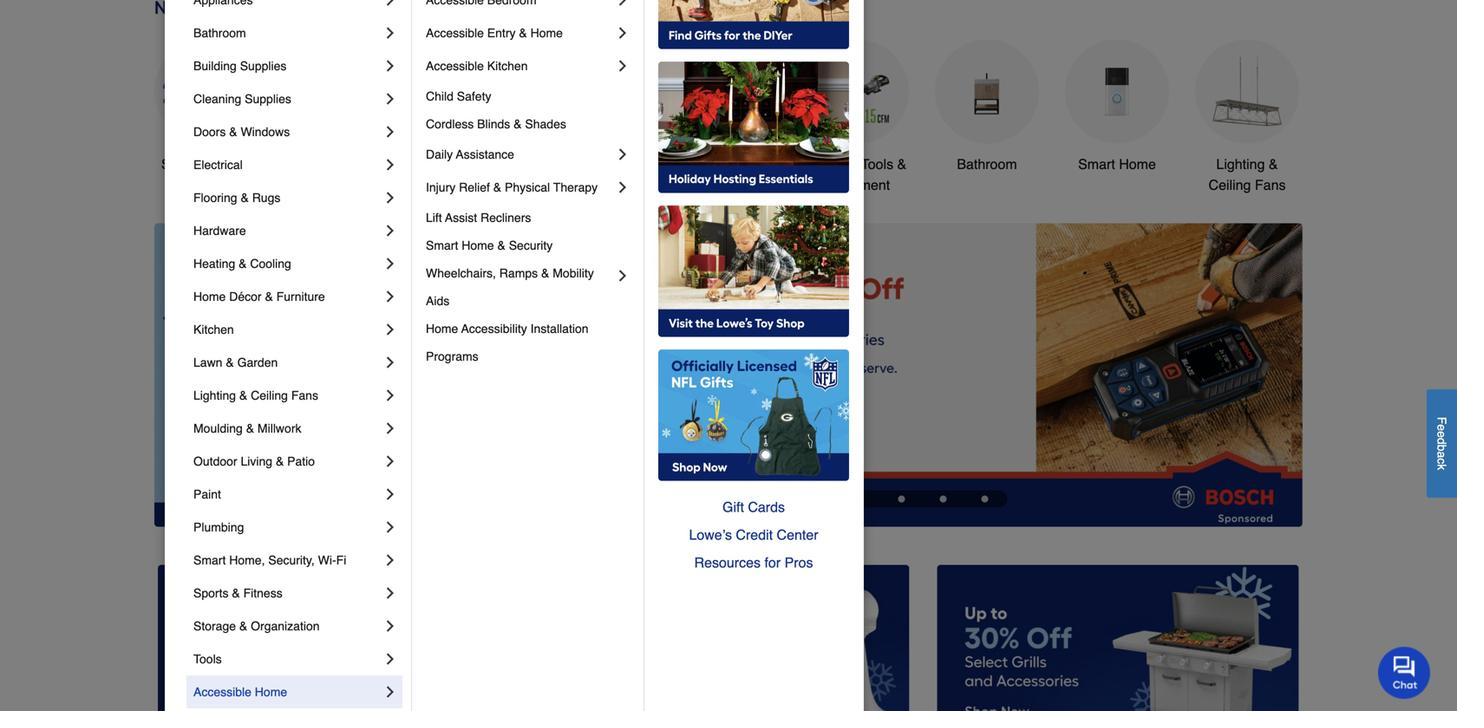 Task type: vqa. For each thing, say whether or not it's contained in the screenshot.
Lowe's
yes



Task type: describe. For each thing, give the bounding box(es) containing it.
assistance
[[456, 148, 515, 161]]

lawn
[[194, 356, 223, 370]]

get up to 2 free select tools or batteries when you buy 1 with select purchases. image
[[158, 565, 520, 712]]

chevron right image for cleaning supplies
[[382, 90, 399, 108]]

living
[[241, 455, 273, 469]]

organization
[[251, 620, 320, 634]]

chevron right image for building supplies
[[382, 57, 399, 75]]

plumbing
[[194, 521, 244, 535]]

lowe's credit center
[[689, 527, 819, 543]]

& inside moulding & millwork "link"
[[246, 422, 254, 436]]

smart for smart home
[[1079, 156, 1116, 172]]

fitness
[[243, 587, 283, 601]]

chevron right image for storage & organization
[[382, 618, 399, 635]]

moulding
[[194, 422, 243, 436]]

accessible entry & home link
[[426, 16, 614, 49]]

physical
[[505, 181, 550, 194]]

injury relief & physical therapy
[[426, 181, 598, 194]]

1 horizontal spatial tools
[[451, 156, 483, 172]]

1 horizontal spatial lighting & ceiling fans link
[[1196, 39, 1300, 196]]

& inside the home décor & furniture 'link'
[[265, 290, 273, 304]]

daily assistance
[[426, 148, 515, 161]]

heating & cooling link
[[194, 247, 382, 280]]

& inside doors & windows link
[[229, 125, 237, 139]]

chevron right image for injury relief & physical therapy
[[614, 179, 632, 196]]

hardware
[[194, 224, 246, 238]]

& inside smart home & security link
[[498, 239, 506, 253]]

fans inside 'lighting & ceiling fans'
[[1256, 177, 1287, 193]]

cordless blinds & shades link
[[426, 110, 632, 138]]

hardware link
[[194, 214, 382, 247]]

0 horizontal spatial lighting & ceiling fans
[[194, 389, 318, 403]]

building supplies link
[[194, 49, 382, 82]]

outdoor for outdoor living & patio
[[194, 455, 237, 469]]

aids
[[426, 294, 450, 308]]

outdoor tools & equipment
[[808, 156, 907, 193]]

daily
[[426, 148, 453, 161]]

chevron right image for accessible entry & home
[[614, 24, 632, 42]]

& inside 'injury relief & physical therapy' link
[[494, 181, 502, 194]]

shop these last-minute gifts. $99 or less. quantities are limited and won't last. image
[[154, 223, 435, 527]]

flooring & rugs link
[[194, 181, 382, 214]]

faucets
[[728, 156, 777, 172]]

& inside outdoor tools & equipment
[[898, 156, 907, 172]]

new deals every day during 25 days of deals image
[[154, 0, 1303, 22]]

outdoor living & patio link
[[194, 445, 382, 478]]

0 horizontal spatial bathroom link
[[194, 16, 382, 49]]

electrical link
[[194, 148, 382, 181]]

accessible for accessible entry & home
[[426, 26, 484, 40]]

therapy
[[554, 181, 598, 194]]

resources for pros link
[[659, 549, 850, 577]]

0 vertical spatial bathroom
[[194, 26, 246, 40]]

home accessibility installation programs
[[426, 322, 592, 364]]

child safety link
[[426, 82, 632, 110]]

programs
[[426, 350, 479, 364]]

kitchen faucets
[[677, 156, 777, 172]]

moulding & millwork
[[194, 422, 302, 436]]

smart for smart home, security, wi-fi
[[194, 554, 226, 568]]

all
[[197, 156, 212, 172]]

daily assistance link
[[426, 138, 614, 171]]

lift assist recliners link
[[426, 204, 632, 232]]

cards
[[748, 499, 785, 515]]

kitchen for kitchen
[[194, 323, 234, 337]]

1 vertical spatial fans
[[291, 389, 318, 403]]

christmas
[[566, 156, 628, 172]]

1 vertical spatial lighting
[[194, 389, 236, 403]]

installation
[[531, 322, 589, 336]]

chevron right image for lighting & ceiling fans
[[382, 387, 399, 404]]

& inside lawn & garden link
[[226, 356, 234, 370]]

building
[[194, 59, 237, 73]]

lift assist recliners
[[426, 211, 531, 225]]

millwork
[[258, 422, 302, 436]]

& inside the flooring & rugs link
[[241, 191, 249, 205]]

smart home, security, wi-fi
[[194, 554, 347, 568]]

chevron right image for accessible home
[[382, 684, 399, 701]]

& inside wheelchairs, ramps & mobility aids
[[542, 266, 550, 280]]

outdoor tools & equipment link
[[805, 39, 909, 196]]

chevron right image for moulding & millwork
[[382, 420, 399, 437]]

electrical
[[194, 158, 243, 172]]

doors
[[194, 125, 226, 139]]

kitchen faucets link
[[675, 39, 779, 175]]

recliners
[[481, 211, 531, 225]]

chevron right image for home décor & furniture
[[382, 288, 399, 305]]

security,
[[268, 554, 315, 568]]

lawn & garden link
[[194, 346, 382, 379]]

flooring & rugs
[[194, 191, 281, 205]]

pros
[[785, 555, 814, 571]]

safety
[[457, 89, 492, 103]]

a
[[1436, 452, 1450, 458]]

chevron right image for smart home, security, wi-fi
[[382, 552, 399, 569]]

& inside heating & cooling link
[[239, 257, 247, 271]]

fi
[[336, 554, 347, 568]]

& inside accessible entry & home link
[[519, 26, 527, 40]]

visit the lowe's toy shop. image
[[659, 206, 850, 338]]

heating
[[194, 257, 235, 271]]

smart home
[[1079, 156, 1157, 172]]

& inside cordless blinds & shades link
[[514, 117, 522, 131]]

chevron right image for doors & windows
[[382, 123, 399, 141]]

furniture
[[277, 290, 325, 304]]

lawn & garden
[[194, 356, 278, 370]]

mobility
[[553, 266, 594, 280]]

smart home, security, wi-fi link
[[194, 544, 382, 577]]

equipment
[[824, 177, 891, 193]]

storage & organization
[[194, 620, 320, 634]]

security
[[509, 239, 553, 253]]

home inside 'link'
[[194, 290, 226, 304]]

christmas decorations link
[[545, 39, 649, 196]]

lowe's
[[689, 527, 732, 543]]

chevron right image for paint
[[382, 486, 399, 503]]

moulding & millwork link
[[194, 412, 382, 445]]

d
[[1436, 438, 1450, 445]]

sports & fitness
[[194, 587, 283, 601]]

accessible kitchen
[[426, 59, 528, 73]]

decorations
[[560, 177, 634, 193]]

kitchen inside the accessible kitchen link
[[488, 59, 528, 73]]

home accessibility installation programs link
[[426, 315, 632, 371]]

scroll to item #5 image
[[965, 496, 1006, 503]]

doors & windows link
[[194, 115, 382, 148]]



Task type: locate. For each thing, give the bounding box(es) containing it.
0 horizontal spatial fans
[[291, 389, 318, 403]]

chevron right image for bathroom
[[382, 24, 399, 42]]

smart home & security
[[426, 239, 553, 253]]

cleaning supplies link
[[194, 82, 382, 115]]

cordless
[[426, 117, 474, 131]]

up to 30 percent off select grills and accessories. image
[[938, 565, 1300, 712]]

chevron right image for sports & fitness
[[382, 585, 399, 602]]

chevron right image for accessible kitchen
[[614, 57, 632, 75]]

accessible
[[426, 26, 484, 40], [426, 59, 484, 73], [194, 686, 252, 699]]

2 vertical spatial smart
[[194, 554, 226, 568]]

tools link
[[415, 39, 519, 175], [194, 643, 382, 676]]

kitchen link
[[194, 313, 382, 346]]

chevron right image
[[382, 0, 399, 9], [614, 0, 632, 9], [614, 24, 632, 42], [614, 57, 632, 75], [382, 90, 399, 108], [382, 123, 399, 141], [614, 179, 632, 196], [382, 189, 399, 207], [382, 222, 399, 240], [382, 255, 399, 273], [382, 321, 399, 338], [382, 486, 399, 503], [382, 552, 399, 569], [382, 651, 399, 668], [382, 684, 399, 701]]

accessible kitchen link
[[426, 49, 614, 82]]

& inside outdoor living & patio link
[[276, 455, 284, 469]]

windows
[[241, 125, 290, 139]]

k
[[1436, 464, 1450, 471]]

ceiling inside 'lighting & ceiling fans'
[[1209, 177, 1252, 193]]

1 horizontal spatial lighting & ceiling fans
[[1209, 156, 1287, 193]]

accessible up child safety
[[426, 59, 484, 73]]

outdoor down moulding
[[194, 455, 237, 469]]

accessible home
[[194, 686, 287, 699]]

chevron right image for outdoor living & patio
[[382, 453, 399, 470]]

officially licensed n f l gifts. shop now. image
[[659, 350, 850, 482]]

bathroom
[[194, 26, 246, 40], [957, 156, 1018, 172]]

accessible inside accessible entry & home link
[[426, 26, 484, 40]]

1 horizontal spatial kitchen
[[488, 59, 528, 73]]

chevron right image for kitchen
[[382, 321, 399, 338]]

chevron right image for lawn & garden
[[382, 354, 399, 371]]

chevron right image for wheelchairs, ramps & mobility aids
[[614, 267, 632, 285]]

décor
[[229, 290, 262, 304]]

chevron right image for hardware
[[382, 222, 399, 240]]

heating & cooling
[[194, 257, 291, 271]]

1 vertical spatial lighting & ceiling fans link
[[194, 379, 382, 412]]

1 vertical spatial outdoor
[[194, 455, 237, 469]]

wi-
[[318, 554, 336, 568]]

injury
[[426, 181, 456, 194]]

sports
[[194, 587, 229, 601]]

gift cards link
[[659, 494, 850, 522]]

tools up equipment
[[862, 156, 894, 172]]

advertisement region
[[463, 223, 1303, 531]]

building supplies
[[194, 59, 287, 73]]

0 horizontal spatial bathroom
[[194, 26, 246, 40]]

wheelchairs, ramps & mobility aids
[[426, 266, 597, 308]]

lighting inside 'lighting & ceiling fans'
[[1217, 156, 1266, 172]]

garden
[[237, 356, 278, 370]]

credit
[[736, 527, 773, 543]]

accessible inside the accessible kitchen link
[[426, 59, 484, 73]]

tools up relief
[[451, 156, 483, 172]]

supplies up the windows
[[245, 92, 291, 106]]

0 vertical spatial kitchen
[[488, 59, 528, 73]]

accessible inside the accessible home link
[[194, 686, 252, 699]]

chat invite button image
[[1379, 647, 1432, 700]]

0 vertical spatial fans
[[1256, 177, 1287, 193]]

1 horizontal spatial smart
[[426, 239, 459, 253]]

kitchen
[[488, 59, 528, 73], [677, 156, 724, 172], [194, 323, 234, 337]]

1 horizontal spatial outdoor
[[808, 156, 858, 172]]

accessible home link
[[194, 676, 382, 709]]

cleaning supplies
[[194, 92, 291, 106]]

kitchen down 'entry'
[[488, 59, 528, 73]]

supplies inside building supplies link
[[240, 59, 287, 73]]

outdoor for outdoor tools & equipment
[[808, 156, 858, 172]]

paint
[[194, 488, 221, 502]]

0 vertical spatial smart
[[1079, 156, 1116, 172]]

scroll to item #3 image
[[881, 496, 923, 503]]

smart inside smart home, security, wi-fi link
[[194, 554, 226, 568]]

e
[[1436, 425, 1450, 431], [1436, 431, 1450, 438]]

2 e from the top
[[1436, 431, 1450, 438]]

smart home link
[[1066, 39, 1170, 175]]

1 vertical spatial bathroom
[[957, 156, 1018, 172]]

entry
[[488, 26, 516, 40]]

chevron right image for plumbing
[[382, 519, 399, 536]]

accessible entry & home
[[426, 26, 563, 40]]

accessible for accessible home
[[194, 686, 252, 699]]

0 horizontal spatial outdoor
[[194, 455, 237, 469]]

e up 'd'
[[1436, 425, 1450, 431]]

2 vertical spatial accessible
[[194, 686, 252, 699]]

tools inside outdoor tools & equipment
[[862, 156, 894, 172]]

kitchen up lawn
[[194, 323, 234, 337]]

scroll to item #4 image
[[923, 496, 965, 503]]

0 horizontal spatial tools link
[[194, 643, 382, 676]]

0 vertical spatial lighting
[[1217, 156, 1266, 172]]

0 vertical spatial lighting & ceiling fans link
[[1196, 39, 1300, 196]]

outdoor
[[808, 156, 858, 172], [194, 455, 237, 469]]

smart inside smart home link
[[1079, 156, 1116, 172]]

chevron right image for daily assistance
[[614, 146, 632, 163]]

& inside sports & fitness link
[[232, 587, 240, 601]]

accessible down storage
[[194, 686, 252, 699]]

tools down storage
[[194, 653, 222, 666]]

0 horizontal spatial lighting
[[194, 389, 236, 403]]

holiday hosting essentials. image
[[659, 62, 850, 194]]

accessible up accessible kitchen
[[426, 26, 484, 40]]

doors & windows
[[194, 125, 290, 139]]

& inside storage & organization link
[[239, 620, 248, 634]]

1 vertical spatial kitchen
[[677, 156, 724, 172]]

1 vertical spatial ceiling
[[251, 389, 288, 403]]

chevron right image for flooring & rugs
[[382, 189, 399, 207]]

0 vertical spatial supplies
[[240, 59, 287, 73]]

0 horizontal spatial tools
[[194, 653, 222, 666]]

scroll to item #2 element
[[836, 494, 881, 504]]

shop
[[161, 156, 194, 172]]

0 vertical spatial ceiling
[[1209, 177, 1252, 193]]

wheelchairs, ramps & mobility aids link
[[426, 259, 614, 315]]

patio
[[287, 455, 315, 469]]

f
[[1436, 417, 1450, 425]]

2 horizontal spatial kitchen
[[677, 156, 724, 172]]

0 vertical spatial outdoor
[[808, 156, 858, 172]]

accessible for accessible kitchen
[[426, 59, 484, 73]]

1 horizontal spatial ceiling
[[1209, 177, 1252, 193]]

smart
[[1079, 156, 1116, 172], [426, 239, 459, 253], [194, 554, 226, 568]]

chevron right image
[[382, 24, 399, 42], [382, 57, 399, 75], [614, 146, 632, 163], [382, 156, 399, 174], [614, 267, 632, 285], [382, 288, 399, 305], [382, 354, 399, 371], [382, 387, 399, 404], [382, 420, 399, 437], [382, 453, 399, 470], [382, 519, 399, 536], [382, 585, 399, 602], [382, 618, 399, 635]]

1 vertical spatial supplies
[[245, 92, 291, 106]]

supplies for building supplies
[[240, 59, 287, 73]]

kitchen for kitchen faucets
[[677, 156, 724, 172]]

flooring
[[194, 191, 237, 205]]

tools
[[451, 156, 483, 172], [862, 156, 894, 172], [194, 653, 222, 666]]

deals
[[216, 156, 252, 172]]

1 horizontal spatial bathroom
[[957, 156, 1018, 172]]

assist
[[445, 211, 477, 225]]

lowe's credit center link
[[659, 522, 850, 549]]

find gifts for the diyer. image
[[659, 0, 850, 49]]

0 vertical spatial accessible
[[426, 26, 484, 40]]

1 vertical spatial smart
[[426, 239, 459, 253]]

gift
[[723, 499, 745, 515]]

1 vertical spatial tools link
[[194, 643, 382, 676]]

up to 35 percent off select small appliances. image
[[548, 565, 910, 712]]

b
[[1436, 445, 1450, 452]]

chevron right image for heating & cooling
[[382, 255, 399, 273]]

kitchen inside 'kitchen' link
[[194, 323, 234, 337]]

supplies up cleaning supplies
[[240, 59, 287, 73]]

0 vertical spatial lighting & ceiling fans
[[1209, 156, 1287, 193]]

outdoor up equipment
[[808, 156, 858, 172]]

0 horizontal spatial lighting & ceiling fans link
[[194, 379, 382, 412]]

1 horizontal spatial lighting
[[1217, 156, 1266, 172]]

cleaning
[[194, 92, 241, 106]]

smart for smart home & security
[[426, 239, 459, 253]]

for
[[765, 555, 781, 571]]

shades
[[525, 117, 567, 131]]

& inside 'lighting & ceiling fans'
[[1270, 156, 1279, 172]]

1 horizontal spatial fans
[[1256, 177, 1287, 193]]

c
[[1436, 458, 1450, 465]]

storage & organization link
[[194, 610, 382, 643]]

0 horizontal spatial smart
[[194, 554, 226, 568]]

1 e from the top
[[1436, 425, 1450, 431]]

1 vertical spatial accessible
[[426, 59, 484, 73]]

supplies
[[240, 59, 287, 73], [245, 92, 291, 106]]

arrow right image
[[1271, 375, 1289, 393]]

accessibility
[[462, 322, 527, 336]]

kitchen inside kitchen faucets link
[[677, 156, 724, 172]]

0 vertical spatial tools link
[[415, 39, 519, 175]]

cooling
[[250, 257, 291, 271]]

plumbing link
[[194, 511, 382, 544]]

smart inside smart home & security link
[[426, 239, 459, 253]]

storage
[[194, 620, 236, 634]]

1 horizontal spatial bathroom link
[[936, 39, 1040, 175]]

outdoor inside outdoor tools & equipment
[[808, 156, 858, 172]]

cordless blinds & shades
[[426, 117, 567, 131]]

kitchen left faucets
[[677, 156, 724, 172]]

2 horizontal spatial tools
[[862, 156, 894, 172]]

supplies for cleaning supplies
[[245, 92, 291, 106]]

home,
[[229, 554, 265, 568]]

chevron right image for tools
[[382, 651, 399, 668]]

0 horizontal spatial ceiling
[[251, 389, 288, 403]]

e up b
[[1436, 431, 1450, 438]]

wheelchairs,
[[426, 266, 496, 280]]

christmas decorations
[[560, 156, 634, 193]]

gift cards
[[723, 499, 785, 515]]

ramps
[[500, 266, 538, 280]]

bathroom link
[[194, 16, 382, 49], [936, 39, 1040, 175]]

2 vertical spatial kitchen
[[194, 323, 234, 337]]

outdoor living & patio
[[194, 455, 315, 469]]

0 horizontal spatial kitchen
[[194, 323, 234, 337]]

1 horizontal spatial tools link
[[415, 39, 519, 175]]

home décor & furniture link
[[194, 280, 382, 313]]

chevron right image for electrical
[[382, 156, 399, 174]]

resources for pros
[[695, 555, 814, 571]]

resources
[[695, 555, 761, 571]]

1 vertical spatial lighting & ceiling fans
[[194, 389, 318, 403]]

supplies inside cleaning supplies 'link'
[[245, 92, 291, 106]]

2 horizontal spatial smart
[[1079, 156, 1116, 172]]

home inside home accessibility installation programs
[[426, 322, 459, 336]]

sports & fitness link
[[194, 577, 382, 610]]



